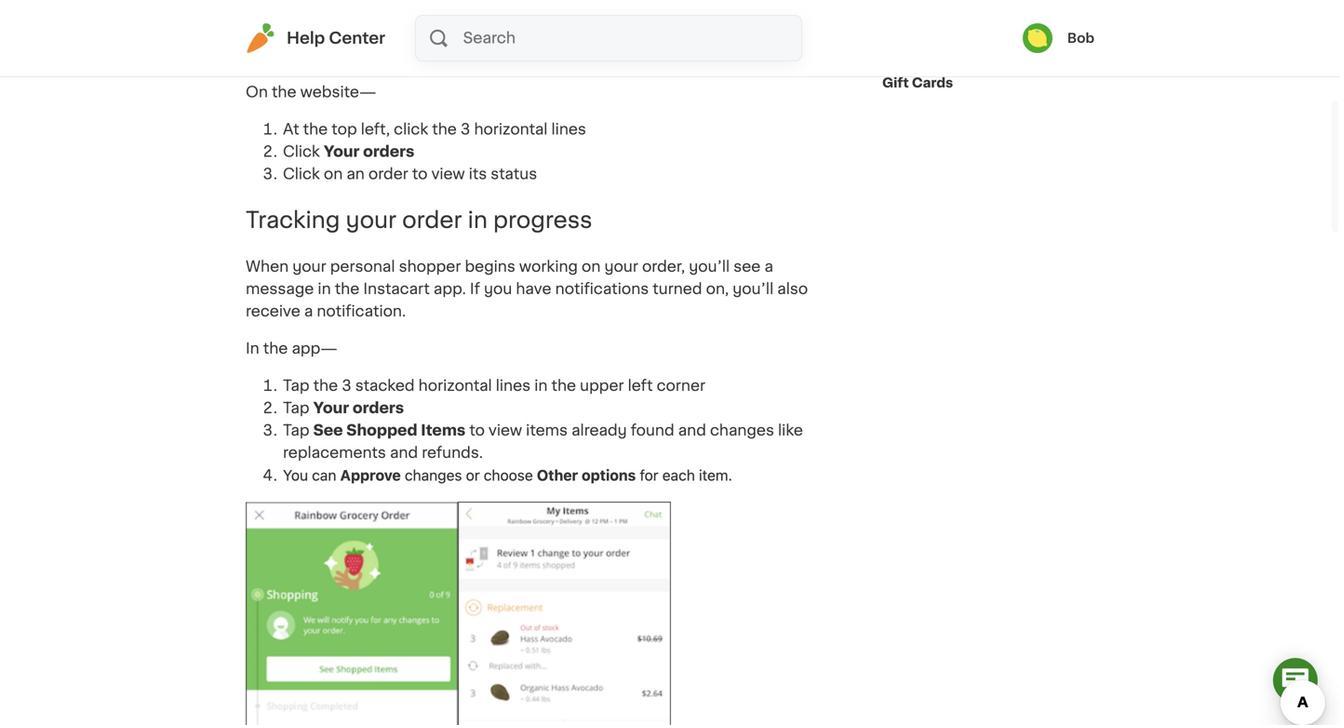 Task type: locate. For each thing, give the bounding box(es) containing it.
your
[[324, 144, 360, 159], [313, 401, 349, 416]]

1 tap from the top
[[283, 379, 309, 393]]

horizontal up the its on the left
[[474, 122, 548, 137]]

tap down the in the app—
[[283, 379, 309, 393]]

0 vertical spatial see
[[471, 0, 498, 3]]

2 tap from the top
[[283, 401, 309, 416]]

to
[[412, 166, 428, 181], [469, 423, 485, 438]]

notifications
[[555, 282, 649, 297]]

you
[[484, 282, 512, 297]]

you'll up on,
[[689, 259, 730, 274]]

see inside some customers might see their live order status on the app home screen.
[[471, 0, 498, 3]]

changes inside the to view items already found and changes like replacements and refunds.
[[710, 423, 774, 438]]

view inside at the top left, click the 3 horizontal lines click your orders click on an order to view its status
[[431, 166, 465, 181]]

in down the its on the left
[[468, 209, 488, 232]]

in inside tap the 3 stacked horizontal lines in the upper left corner tap your orders
[[534, 379, 548, 393]]

1 vertical spatial on
[[324, 166, 343, 181]]

to view items already found and changes like replacements and refunds.
[[283, 423, 803, 460]]

1 click from the top
[[283, 144, 320, 159]]

you'll
[[689, 259, 730, 274], [733, 282, 774, 297]]

0 vertical spatial instacart
[[882, 24, 945, 37]]

found
[[631, 423, 674, 438]]

the right click
[[432, 122, 457, 137]]

you'll right on,
[[733, 282, 774, 297]]

0 vertical spatial status
[[612, 0, 659, 3]]

on inside some customers might see their live order status on the app home screen.
[[663, 0, 682, 3]]

gift
[[882, 76, 909, 89]]

see right order,
[[734, 259, 761, 274]]

some
[[293, 0, 336, 3]]

status
[[612, 0, 659, 3], [491, 166, 537, 181]]

0 vertical spatial lines
[[552, 122, 586, 137]]

1 vertical spatial order
[[368, 166, 408, 181]]

3 left stacked
[[342, 379, 352, 393]]

and right found on the bottom of page
[[678, 423, 706, 438]]

lines inside tap the 3 stacked horizontal lines in the upper left corner tap your orders
[[496, 379, 531, 393]]

1 vertical spatial changes
[[405, 466, 462, 484]]

on inside at the top left, click the 3 horizontal lines click your orders click on an order to view its status
[[324, 166, 343, 181]]

orders up shopped
[[353, 401, 404, 416]]

0 vertical spatial and
[[678, 423, 706, 438]]

1 horizontal spatial to
[[469, 423, 485, 438]]

1 vertical spatial lines
[[496, 379, 531, 393]]

view down tap the 3 stacked horizontal lines in the upper left corner tap your orders
[[489, 423, 522, 438]]

corner
[[657, 379, 706, 393]]

1 vertical spatial horizontal
[[419, 379, 492, 393]]

0 vertical spatial tap
[[283, 379, 309, 393]]

0 horizontal spatial lines
[[496, 379, 531, 393]]

at
[[283, 122, 299, 137]]

3 up the its on the left
[[461, 122, 470, 137]]

1 horizontal spatial view
[[489, 423, 522, 438]]

to up refunds.
[[469, 423, 485, 438]]

3
[[461, 122, 470, 137], [342, 379, 352, 393]]

horizontal up items
[[419, 379, 492, 393]]

an
[[347, 166, 365, 181]]

0 vertical spatial orders
[[363, 144, 415, 159]]

0 vertical spatial horizontal
[[474, 122, 548, 137]]

0 horizontal spatial you'll
[[689, 259, 730, 274]]

1 vertical spatial orders
[[353, 401, 404, 416]]

Search search field
[[461, 16, 801, 61]]

in up items
[[534, 379, 548, 393]]

replacements
[[283, 446, 386, 460]]

lines inside at the top left, click the 3 horizontal lines click your orders click on an order to view its status
[[552, 122, 586, 137]]

personal
[[330, 259, 395, 274]]

live
[[540, 0, 565, 3]]

1 horizontal spatial changes
[[710, 423, 774, 438]]

orders
[[363, 144, 415, 159], [353, 401, 404, 416]]

instacart up terms
[[882, 24, 945, 37]]

2 vertical spatial tap
[[283, 423, 309, 438]]

the left upper
[[551, 379, 576, 393]]

1 horizontal spatial on
[[582, 259, 601, 274]]

2 vertical spatial on
[[582, 259, 601, 274]]

terms
[[882, 58, 925, 71]]

and down shopped
[[390, 446, 418, 460]]

begins
[[465, 259, 515, 274]]

tap for tap see shopped items
[[283, 423, 309, 438]]

0 horizontal spatial in
[[318, 282, 331, 297]]

1 horizontal spatial status
[[612, 0, 659, 3]]

1 vertical spatial in
[[318, 282, 331, 297]]

orders down left,
[[363, 144, 415, 159]]

see
[[471, 0, 498, 3], [734, 259, 761, 274]]

on up search search box
[[663, 0, 682, 3]]

0 horizontal spatial instacart
[[363, 282, 430, 297]]

0 horizontal spatial view
[[431, 166, 465, 181]]

0 vertical spatial order
[[569, 0, 609, 3]]

see inside when your personal shopper begins working on your order, you'll see a message in the instacart app. if you have notifications turned on, you'll also receive a notification.
[[734, 259, 761, 274]]

home
[[746, 0, 789, 3]]

your for tracking
[[346, 209, 397, 232]]

changes down refunds.
[[405, 466, 462, 484]]

3 tap from the top
[[283, 423, 309, 438]]

user avatar image
[[1023, 23, 1053, 53]]

2 horizontal spatial on
[[663, 0, 682, 3]]

horizontal
[[474, 122, 548, 137], [419, 379, 492, 393]]

in up notification.
[[318, 282, 331, 297]]

orders inside at the top left, click the 3 horizontal lines click your orders click on an order to view its status
[[363, 144, 415, 159]]

changes left like
[[710, 423, 774, 438]]

0 vertical spatial on
[[663, 0, 682, 3]]

order inside at the top left, click the 3 horizontal lines click your orders click on an order to view its status
[[368, 166, 408, 181]]

1 vertical spatial your
[[313, 401, 349, 416]]

1 vertical spatial status
[[491, 166, 537, 181]]

status inside at the top left, click the 3 horizontal lines click your orders click on an order to view its status
[[491, 166, 537, 181]]

on up the notifications
[[582, 259, 601, 274]]

instacart sweepstakes rules
[[882, 24, 1081, 37]]

the
[[685, 0, 710, 3], [272, 85, 296, 99], [303, 122, 328, 137], [432, 122, 457, 137], [335, 282, 360, 297], [263, 341, 288, 356], [313, 379, 338, 393], [551, 379, 576, 393]]

view left the its on the left
[[431, 166, 465, 181]]

bob link
[[1023, 23, 1095, 53]]

0 horizontal spatial changes
[[405, 466, 462, 484]]

1 vertical spatial click
[[283, 166, 320, 181]]

your up the see
[[313, 401, 349, 416]]

shopped
[[347, 423, 417, 438]]

2 horizontal spatial in
[[534, 379, 548, 393]]

0 horizontal spatial and
[[390, 446, 418, 460]]

1 vertical spatial view
[[489, 423, 522, 438]]

your down top
[[324, 144, 360, 159]]

1 vertical spatial you'll
[[733, 282, 774, 297]]

status inside some customers might see their live order status on the app home screen.
[[612, 0, 659, 3]]

order right an
[[368, 166, 408, 181]]

your up the notifications
[[605, 259, 638, 274]]

choose
[[484, 466, 533, 484]]

your up message
[[293, 259, 326, 274]]

0 horizontal spatial your
[[293, 259, 326, 274]]

1 horizontal spatial your
[[346, 209, 397, 232]]

the left app at right
[[685, 0, 710, 3]]

instacart down shopper
[[363, 282, 430, 297]]

1 vertical spatial 3
[[342, 379, 352, 393]]

1 vertical spatial instacart
[[363, 282, 430, 297]]

0 vertical spatial a
[[765, 259, 773, 274]]

and
[[678, 423, 706, 438], [390, 446, 418, 460]]

message
[[246, 282, 314, 297]]

lines
[[552, 122, 586, 137], [496, 379, 531, 393]]

0 vertical spatial you'll
[[689, 259, 730, 274]]

app
[[714, 0, 743, 3]]

also
[[777, 282, 808, 297]]

status up search search box
[[612, 0, 659, 3]]

in
[[468, 209, 488, 232], [318, 282, 331, 297], [534, 379, 548, 393]]

click
[[283, 144, 320, 159], [283, 166, 320, 181]]

a
[[765, 259, 773, 274], [304, 304, 313, 319]]

0 vertical spatial 3
[[461, 122, 470, 137]]

your inside at the top left, click the 3 horizontal lines click your orders click on an order to view its status
[[324, 144, 360, 159]]

tap left the see
[[283, 423, 309, 438]]

your
[[346, 209, 397, 232], [293, 259, 326, 274], [605, 259, 638, 274]]

view inside the to view items already found and changes like replacements and refunds.
[[489, 423, 522, 438]]

orders inside tap the 3 stacked horizontal lines in the upper left corner tap your orders
[[353, 401, 404, 416]]

tap see shopped items
[[283, 423, 466, 438]]

1 vertical spatial see
[[734, 259, 761, 274]]

0 horizontal spatial see
[[471, 0, 498, 3]]

3 inside tap the 3 stacked horizontal lines in the upper left corner tap your orders
[[342, 379, 352, 393]]

status right the its on the left
[[491, 166, 537, 181]]

the inside when your personal shopper begins working on your order, you'll see a message in the instacart app. if you have notifications turned on, you'll also receive a notification.
[[335, 282, 360, 297]]

1 vertical spatial and
[[390, 446, 418, 460]]

you
[[283, 466, 308, 484]]

0 vertical spatial to
[[412, 166, 428, 181]]

2 vertical spatial in
[[534, 379, 548, 393]]

0 vertical spatial click
[[283, 144, 320, 159]]

2 horizontal spatial your
[[605, 259, 638, 274]]

1 vertical spatial a
[[304, 304, 313, 319]]

your up personal
[[346, 209, 397, 232]]

1 horizontal spatial 3
[[461, 122, 470, 137]]

on left an
[[324, 166, 343, 181]]

0 horizontal spatial 3
[[342, 379, 352, 393]]

&
[[1064, 58, 1075, 71]]

refunds.
[[422, 446, 483, 460]]

instacart
[[882, 24, 945, 37], [363, 282, 430, 297]]

0 horizontal spatial on
[[324, 166, 343, 181]]

1 horizontal spatial and
[[678, 423, 706, 438]]

0 vertical spatial view
[[431, 166, 465, 181]]

horizontal inside tap the 3 stacked horizontal lines in the upper left corner tap your orders
[[419, 379, 492, 393]]

in
[[246, 341, 259, 356]]

0 vertical spatial changes
[[710, 423, 774, 438]]

on
[[663, 0, 682, 3], [324, 166, 343, 181], [582, 259, 601, 274]]

receive
[[246, 304, 300, 319]]

to down click
[[412, 166, 428, 181]]

some customers might see their live order status on the app home screen.
[[246, 0, 789, 25]]

bob
[[1067, 32, 1095, 45]]

other
[[537, 466, 578, 484]]

order up shopper
[[402, 209, 462, 232]]

0 horizontal spatial to
[[412, 166, 428, 181]]

1 vertical spatial tap
[[283, 401, 309, 416]]

items
[[421, 423, 466, 438]]

the right at
[[303, 122, 328, 137]]

1 horizontal spatial see
[[734, 259, 761, 274]]

website—
[[300, 85, 376, 99]]

view
[[431, 166, 465, 181], [489, 423, 522, 438]]

each
[[662, 466, 695, 484]]

see left their
[[471, 0, 498, 3]]

0 horizontal spatial status
[[491, 166, 537, 181]]

0 vertical spatial in
[[468, 209, 488, 232]]

the right in
[[263, 341, 288, 356]]

0 vertical spatial your
[[324, 144, 360, 159]]

in inside when your personal shopper begins working on your order, you'll see a message in the instacart app. if you have notifications turned on, you'll also receive a notification.
[[318, 282, 331, 297]]

the up notification.
[[335, 282, 360, 297]]

1 horizontal spatial lines
[[552, 122, 586, 137]]

1 vertical spatial to
[[469, 423, 485, 438]]

order
[[569, 0, 609, 3], [368, 166, 408, 181], [402, 209, 462, 232]]

1 horizontal spatial a
[[765, 259, 773, 274]]

order right live
[[569, 0, 609, 3]]

tap up replacements
[[283, 401, 309, 416]]

click
[[394, 122, 428, 137]]



Task type: vqa. For each thing, say whether or not it's contained in the screenshot.
to inside the At the top left, click the 3 horizontal lines Click Your orders Click on an order to view its status
yes



Task type: describe. For each thing, give the bounding box(es) containing it.
help center
[[287, 30, 385, 46]]

tracking
[[246, 209, 340, 232]]

notification.
[[317, 304, 406, 319]]

horizontal inside at the top left, click the 3 horizontal lines click your orders click on an order to view its status
[[474, 122, 548, 137]]

terms of promos, credits, & gift cards link
[[882, 47, 1095, 100]]

app.
[[434, 282, 466, 297]]

item.
[[699, 466, 732, 484]]

on,
[[706, 282, 729, 297]]

or
[[466, 466, 480, 484]]

their
[[502, 0, 536, 3]]

tap the 3 stacked horizontal lines in the upper left corner tap your orders
[[283, 379, 709, 416]]

its
[[469, 166, 487, 181]]

2 click from the top
[[283, 166, 320, 181]]

on
[[246, 85, 268, 99]]

your inside tap the 3 stacked horizontal lines in the upper left corner tap your orders
[[313, 401, 349, 416]]

new app experience.png image
[[246, 44, 444, 66]]

to inside the to view items already found and changes like replacements and refunds.
[[469, 423, 485, 438]]

top
[[332, 122, 357, 137]]

order,
[[642, 259, 685, 274]]

rules
[[1043, 24, 1081, 37]]

at the top left, click the 3 horizontal lines click your orders click on an order to view its status
[[283, 122, 586, 181]]

credits,
[[1005, 58, 1061, 71]]

progress
[[493, 209, 593, 232]]

the inside some customers might see their live order status on the app home screen.
[[685, 0, 710, 3]]

turned
[[653, 282, 702, 297]]

0 horizontal spatial a
[[304, 304, 313, 319]]

stacked
[[355, 379, 415, 393]]

to inside at the top left, click the 3 horizontal lines click your orders click on an order to view its status
[[412, 166, 428, 181]]

options
[[582, 466, 636, 484]]

already
[[572, 423, 627, 438]]

if
[[470, 282, 480, 297]]

have
[[516, 282, 552, 297]]

help center link
[[246, 23, 385, 53]]

your for when
[[293, 259, 326, 274]]

shopper
[[399, 259, 461, 274]]

instacart sweepstakes rules link
[[882, 14, 1081, 47]]

app—
[[292, 341, 338, 356]]

promos,
[[945, 58, 1002, 71]]

upper
[[580, 379, 624, 393]]

sweepstakes
[[948, 24, 1040, 37]]

2 vertical spatial order
[[402, 209, 462, 232]]

when your personal shopper begins working on your order, you'll see a message in the instacart app. if you have notifications turned on, you'll also receive a notification.
[[246, 259, 808, 319]]

instacart inside when your personal shopper begins working on your order, you'll see a message in the instacart app. if you have notifications turned on, you'll also receive a notification.
[[363, 282, 430, 297]]

cards
[[912, 76, 953, 89]]

customers
[[340, 0, 420, 3]]

on inside when your personal shopper begins working on your order, you'll see a message in the instacart app. if you have notifications turned on, you'll also receive a notification.
[[582, 259, 601, 274]]

left
[[628, 379, 653, 393]]

in the app—
[[246, 341, 338, 356]]

of
[[928, 58, 942, 71]]

1 horizontal spatial in
[[468, 209, 488, 232]]

screen.
[[246, 10, 301, 25]]

you can approve changes or choose other options for each item.
[[283, 466, 732, 484]]

tap for tap the 3 stacked horizontal lines in the upper left corner tap your orders
[[283, 379, 309, 393]]

for
[[640, 466, 659, 484]]

1 horizontal spatial instacart
[[882, 24, 945, 37]]

order inside some customers might see their live order status on the app home screen.
[[569, 0, 609, 3]]

the down app—
[[313, 379, 338, 393]]

like
[[778, 423, 803, 438]]

help
[[287, 30, 325, 46]]

on the website—
[[246, 85, 376, 99]]

3 inside at the top left, click the 3 horizontal lines click your orders click on an order to view its status
[[461, 122, 470, 137]]

center
[[329, 30, 385, 46]]

can
[[312, 466, 336, 484]]

terms of promos, credits, & gift cards
[[882, 58, 1075, 89]]

instacart image
[[246, 23, 276, 53]]

the right on
[[272, 85, 296, 99]]

approve
[[340, 466, 401, 484]]

1 horizontal spatial you'll
[[733, 282, 774, 297]]

when
[[246, 259, 289, 274]]

left,
[[361, 122, 390, 137]]

might
[[424, 0, 467, 3]]

working
[[519, 259, 578, 274]]

tracking your order in progress
[[246, 209, 593, 232]]

see
[[313, 423, 343, 438]]

items
[[526, 423, 568, 438]]



